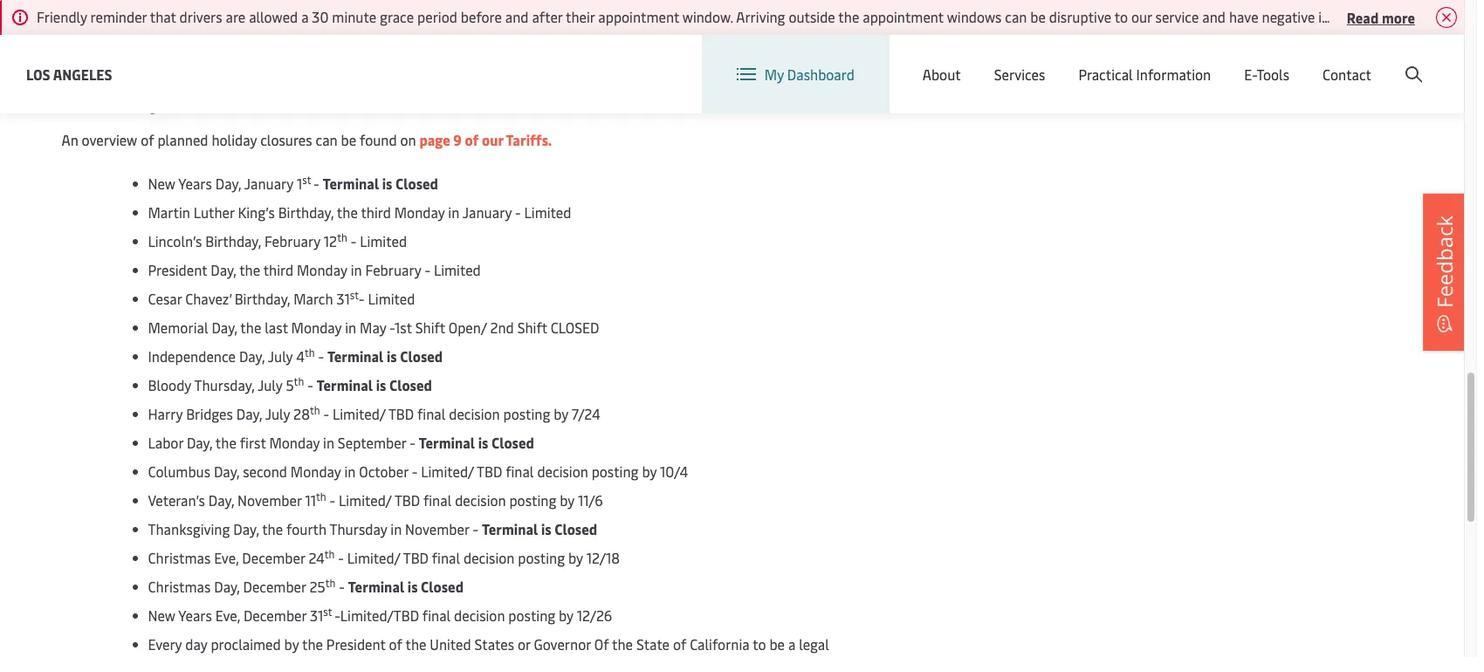 Task type: vqa. For each thing, say whether or not it's contained in the screenshot.
is in the Bloody Thursday, July 5 th - Terminal is Closed
yes



Task type: describe. For each thing, give the bounding box(es) containing it.
states
[[475, 635, 515, 654]]

switch location
[[973, 51, 1072, 70]]

who
[[1438, 7, 1464, 26]]

decision for 12/26
[[454, 606, 505, 625]]

my dashboard
[[765, 65, 855, 84]]

st for limited/tbd
[[323, 605, 332, 619]]

columbus day, second monday in october - limited/ tbd final decision posting by 10/4
[[148, 462, 688, 481]]

holiday
[[212, 130, 257, 149]]

eve, inside new years eve, december 31 st -limited/tbd final decision posting by 12/26
[[216, 606, 240, 625]]

of right "state"
[[673, 635, 687, 654]]

columbus
[[148, 462, 211, 481]]

feedback
[[1431, 215, 1460, 308]]

december inside new years eve, december 31 st -limited/tbd final decision posting by 12/26
[[244, 606, 307, 625]]

of left planned
[[141, 130, 154, 149]]

december for day,
[[243, 577, 306, 597]]

page
[[420, 130, 451, 149]]

tbd inside christmas eve, december 24 th - limited/ tbd final decision posting by 12/18
[[403, 549, 429, 568]]

tools
[[1257, 65, 1290, 84]]

by inside christmas eve, december 24 th - limited/ tbd final decision posting by 12/18
[[569, 549, 583, 568]]

christmas eve, december 24 th - limited/ tbd final decision posting by 12/18
[[148, 548, 620, 568]]

read
[[1348, 7, 1380, 27]]

account
[[1380, 51, 1432, 70]]

closed inside new years day, january 1 st - terminal is closed
[[396, 174, 438, 193]]

4
[[296, 347, 305, 366]]

cesar chavez' birthday, march 31 st - limited
[[148, 288, 415, 308]]

service
[[1156, 7, 1200, 26]]

the up 12
[[337, 203, 358, 222]]

bloody
[[148, 376, 191, 395]]

31 for cesar chavez' birthday, march 31
[[337, 289, 350, 308]]

day, inside harry bridges day, july 28 th - limited/ tbd final decision posting by 7/24
[[237, 404, 262, 424]]

by inside harry bridges day, july 28 th - limited/ tbd final decision posting by 7/24
[[554, 404, 569, 424]]

reminder
[[91, 7, 147, 26]]

day, for independence
[[239, 347, 265, 366]]

limited/ inside veteran's day, november 11 th - limited/ tbd final decision posting by 11/6
[[339, 491, 392, 510]]

delivery
[[506, 30, 555, 49]]

the left fourth
[[262, 520, 283, 539]]

my
[[765, 65, 784, 84]]

the right of
[[612, 635, 633, 654]]

at
[[592, 30, 604, 49]]

december for eve,
[[242, 549, 305, 568]]

posting for 12/18
[[518, 549, 565, 568]]

king's
[[238, 203, 275, 222]]

day, for labor
[[187, 433, 212, 452]]

decision inside harry bridges day, july 28 th - limited/ tbd final decision posting by 7/24
[[449, 404, 500, 424]]

arriving
[[737, 7, 786, 26]]

christmas day, december 25 th - terminal is closed
[[148, 577, 464, 597]]

day, for columbus
[[214, 462, 240, 481]]

limited/ inside christmas eve, december 24 th - limited/ tbd final decision posting by 12/18
[[347, 549, 400, 568]]

january inside new years day, january 1 st - terminal is closed
[[244, 174, 294, 193]]

th for 11
[[316, 490, 326, 504]]

by inside new years eve, december 31 st -limited/tbd final decision posting by 12/26
[[559, 606, 574, 625]]

1 vertical spatial on
[[401, 130, 416, 149]]

of down limited/tbd
[[389, 635, 403, 654]]

(import
[[392, 30, 439, 49]]

memorial day, the last monday in may -1st shift open/ 2nd shift closed
[[148, 318, 600, 337]]

read more button
[[1348, 6, 1416, 28]]

17:00
[[356, 30, 389, 49]]

bridges
[[186, 404, 233, 424]]

september
[[338, 433, 406, 452]]

posting up 11/6
[[592, 462, 639, 481]]

february inside lincoln's birthday, february 12 th - limited
[[265, 231, 321, 251]]

president inside every day proclaimed by the president of the united states or governor of the state of california to be a legal holiday.
[[327, 635, 386, 654]]

birthday, inside lincoln's birthday, february 12 th - limited
[[206, 231, 261, 251]]

th for 25
[[326, 577, 336, 590]]

switch location button
[[945, 51, 1072, 70]]

my dashboard button
[[737, 35, 855, 114]]

1 vertical spatial february
[[365, 260, 421, 280]]

1 horizontal spatial can
[[1006, 7, 1028, 26]]

posting inside harry bridges day, july 28 th - limited/ tbd final decision posting by 7/24
[[504, 404, 551, 424]]

the down lincoln's birthday, february 12 th - limited
[[239, 260, 260, 280]]

closed inside bloody thursday, july 5 th - terminal is closed
[[390, 376, 432, 395]]

limited up open/
[[434, 260, 481, 280]]

0 vertical spatial to
[[1115, 7, 1129, 26]]

governor
[[534, 635, 591, 654]]

labor day, the first monday in september - terminal is closed
[[148, 433, 534, 452]]

th for 24
[[325, 548, 335, 562]]

th for 4
[[305, 346, 315, 360]]

login / create account
[[1291, 51, 1432, 70]]

services button
[[995, 35, 1046, 114]]

- inside christmas day, december 25 th - terminal is closed
[[339, 577, 345, 597]]

terminal inside new years day, january 1 st - terminal is closed
[[323, 174, 379, 193]]

years for day,
[[178, 174, 212, 193]]

e-tools
[[1245, 65, 1290, 84]]

day, for christmas
[[214, 577, 240, 597]]

16:30)
[[608, 30, 645, 49]]

st for limited
[[350, 288, 359, 302]]

decision up 11/6
[[538, 462, 589, 481]]

day, for veteran's
[[209, 491, 234, 510]]

0 horizontal spatial 1st
[[148, 30, 165, 49]]

every day proclaimed by the president of the united states or governor of the state of california to be a legal holiday.
[[148, 635, 830, 658]]

1 drivers from the left
[[180, 7, 222, 26]]

of
[[595, 635, 609, 654]]

the right the outside
[[839, 7, 860, 26]]

fourth
[[287, 520, 327, 539]]

holiday.
[[148, 657, 196, 658]]

grace
[[380, 7, 414, 26]]

2 drivers from the left
[[1392, 7, 1434, 26]]

disruptive
[[1050, 7, 1112, 26]]

los angeles link
[[26, 63, 112, 85]]

1 vertical spatial our
[[482, 130, 504, 149]]

08:00-
[[313, 30, 356, 49]]

california
[[690, 635, 750, 654]]

before
[[461, 7, 502, 26]]

limited inside lincoln's birthday, february 12 th - limited
[[360, 231, 407, 251]]

page 9 of our tariffs. link
[[420, 130, 552, 149]]

in for november
[[391, 520, 402, 539]]

- up memorial day, the last monday in may -1st shift open/ 2nd shift closed
[[425, 260, 431, 280]]

that
[[150, 7, 176, 26]]

25
[[310, 577, 326, 597]]

grounded
[[442, 30, 502, 49]]

0 vertical spatial president
[[148, 260, 207, 280]]

by inside every day proclaimed by the president of the united states or governor of the state of california to be a legal holiday.
[[284, 635, 299, 654]]

10/4
[[660, 462, 688, 481]]

7/24
[[572, 404, 601, 424]]

menu
[[1172, 51, 1208, 70]]

- up columbus day, second monday in october - limited/ tbd final decision posting by 10/4
[[410, 433, 416, 452]]

login / create account link
[[1258, 35, 1432, 86]]

july for day,
[[268, 347, 293, 366]]

tariffs.
[[506, 130, 552, 149]]

day, for president
[[211, 260, 236, 280]]

july inside harry bridges day, july 28 th - limited/ tbd final decision posting by 7/24
[[265, 404, 290, 424]]

outside
[[789, 7, 836, 26]]

more
[[1383, 7, 1416, 27]]

5
[[286, 376, 294, 395]]

28
[[294, 404, 310, 424]]

day, for thanksgiving
[[233, 520, 259, 539]]

by inside veteran's day, november 11 th - limited/ tbd final decision posting by 11/6
[[560, 491, 575, 510]]

practical information button
[[1079, 35, 1212, 114]]

los
[[26, 64, 50, 83]]

to inside every day proclaimed by the president of the united states or governor of the state of california to be a legal holiday.
[[753, 635, 767, 654]]

2 and from the left
[[1203, 7, 1226, 26]]

monday down "page"
[[395, 203, 445, 222]]

final inside harry bridges day, july 28 th - limited/ tbd final decision posting by 7/24
[[417, 404, 446, 424]]

found
[[360, 130, 397, 149]]

bloody thursday, july 5 th - terminal is closed
[[148, 375, 432, 395]]

cesar
[[148, 289, 182, 308]]

posting for 12/26
[[509, 606, 556, 625]]

may
[[360, 318, 386, 337]]

open/
[[449, 318, 487, 337]]

is inside christmas day, december 25 th - terminal is closed
[[408, 577, 418, 597]]

allowed
[[249, 7, 298, 26]]

new years eve, december 31 st -limited/tbd final decision posting by 12/26
[[148, 605, 613, 625]]

day, inside new years day, january 1 st - terminal is closed
[[216, 174, 241, 193]]

global menu
[[1128, 51, 1208, 70]]

global
[[1128, 51, 1168, 70]]

after
[[532, 7, 563, 26]]

impacts
[[1319, 7, 1369, 26]]

1 appointment from the left
[[599, 7, 680, 26]]

1 shift from the left
[[415, 318, 445, 337]]

final for -limited/tbd final decision posting by 12/26
[[423, 606, 451, 625]]

the left 'first' at left
[[216, 433, 237, 452]]

labor
[[148, 433, 183, 452]]



Task type: locate. For each thing, give the bounding box(es) containing it.
1 vertical spatial president
[[327, 635, 386, 654]]

harry
[[148, 404, 183, 424]]

last
[[265, 318, 288, 337]]

the down 25 at the left of page
[[302, 635, 323, 654]]

posting up or at left bottom
[[509, 606, 556, 625]]

day, inside christmas day, december 25 th - terminal is closed
[[214, 577, 240, 597]]

limited/ up thursday
[[339, 491, 392, 510]]

e-tools button
[[1245, 35, 1290, 114]]

about
[[923, 65, 961, 84]]

st inside cesar chavez' birthday, march 31 st - limited
[[350, 288, 359, 302]]

an overview of planned holiday closures can be found on page 9 of our tariffs.
[[62, 130, 552, 149]]

windows
[[947, 7, 1002, 26]]

be left legal
[[770, 635, 785, 654]]

st for terminal
[[302, 173, 311, 187]]

new for eve,
[[148, 606, 176, 625]]

can
[[1006, 7, 1028, 26], [316, 130, 338, 149]]

third down found on the left
[[361, 203, 391, 222]]

shift
[[415, 318, 445, 337], [518, 318, 548, 337]]

president down lincoln's at the left top of page
[[148, 260, 207, 280]]

decision for 11/6
[[455, 491, 506, 510]]

be left disruptive
[[1031, 7, 1046, 26]]

- inside bloody thursday, july 5 th - terminal is closed
[[308, 376, 313, 395]]

terminal inside bloody thursday, july 5 th - terminal is closed
[[317, 376, 373, 395]]

1 horizontal spatial st
[[323, 605, 332, 619]]

0 vertical spatial on
[[1372, 7, 1388, 26]]

0 vertical spatial a
[[301, 7, 309, 26]]

about button
[[923, 35, 961, 114]]

1 horizontal spatial november
[[405, 520, 470, 539]]

independence day, july 4 th - terminal is closed
[[148, 346, 443, 366]]

1 vertical spatial years
[[178, 606, 212, 625]]

- down christmas day, december 25 th - terminal is closed
[[335, 606, 341, 625]]

close alert image
[[1437, 7, 1458, 28]]

practical information
[[1079, 65, 1212, 84]]

christmas for day,
[[148, 577, 211, 597]]

veteran's day, november 11 th - limited/ tbd final decision posting by 11/6
[[148, 490, 603, 510]]

2 vertical spatial st
[[323, 605, 332, 619]]

1 horizontal spatial president
[[327, 635, 386, 654]]

decision for 12/18
[[464, 549, 515, 568]]

1 vertical spatial new
[[148, 606, 176, 625]]

drivers up shift:
[[180, 7, 222, 26]]

2 horizontal spatial st
[[350, 288, 359, 302]]

st up memorial day, the last monday in may -1st shift open/ 2nd shift closed
[[350, 288, 359, 302]]

st inside new years eve, december 31 st -limited/tbd final decision posting by 12/26
[[323, 605, 332, 619]]

final for - limited/ tbd final decision posting by 11/6
[[424, 491, 452, 510]]

appointment up 16:30)
[[599, 7, 680, 26]]

closures
[[173, 73, 291, 115]]

31 for new years eve, december 31
[[310, 606, 323, 625]]

posting inside christmas eve, december 24 th - limited/ tbd final decision posting by 12/18
[[518, 549, 565, 568]]

our left service
[[1132, 7, 1153, 26]]

2 vertical spatial december
[[244, 606, 307, 625]]

th inside veteran's day, november 11 th - limited/ tbd final decision posting by 11/6
[[316, 490, 326, 504]]

monday up 11
[[291, 462, 341, 481]]

limited inside cesar chavez' birthday, march 31 st - limited
[[368, 289, 415, 308]]

th down bloody thursday, july 5 th - terminal is closed
[[310, 404, 320, 418]]

a
[[301, 7, 309, 26], [789, 635, 796, 654]]

read more
[[1348, 7, 1416, 27]]

christmas
[[148, 549, 211, 568], [148, 577, 211, 597]]

30
[[312, 7, 329, 26]]

1 horizontal spatial on
[[1372, 7, 1388, 26]]

november up christmas eve, december 24 th - limited/ tbd final decision posting by 12/18
[[405, 520, 470, 539]]

day, down last
[[239, 347, 265, 366]]

day, for memorial
[[212, 318, 237, 337]]

- right 4
[[318, 347, 324, 366]]

new inside new years eve, december 31 st -limited/tbd final decision posting by 12/26
[[148, 606, 176, 625]]

1 vertical spatial 1st
[[395, 318, 412, 337]]

day, up chavez'
[[211, 260, 236, 280]]

final inside veteran's day, november 11 th - limited/ tbd final decision posting by 11/6
[[424, 491, 452, 510]]

gate
[[281, 30, 310, 49]]

years inside new years day, january 1 st - terminal is closed
[[178, 174, 212, 193]]

be left found on the left
[[341, 130, 356, 149]]

- right "october"
[[412, 462, 418, 481]]

a inside every day proclaimed by the president of the united states or governor of the state of california to be a legal holiday.
[[789, 635, 796, 654]]

in for may
[[345, 318, 357, 337]]

1 vertical spatial third
[[264, 260, 294, 280]]

2 new from the top
[[148, 606, 176, 625]]

ends
[[558, 30, 588, 49]]

1 and from the left
[[506, 7, 529, 26]]

negative
[[1263, 7, 1316, 26]]

december up proclaimed
[[244, 606, 307, 625]]

th down martin luther king's birthday, the third monday in january - limited
[[337, 231, 347, 245]]

president down limited/tbd
[[327, 635, 386, 654]]

1 vertical spatial birthday,
[[206, 231, 261, 251]]

is inside independence day, july 4 th - terminal is closed
[[387, 347, 397, 366]]

- inside harry bridges day, july 28 th - limited/ tbd final decision posting by 7/24
[[324, 404, 329, 424]]

closed inside independence day, july 4 th - terminal is closed
[[400, 347, 443, 366]]

2 vertical spatial july
[[265, 404, 290, 424]]

th for 12
[[337, 231, 347, 245]]

0 horizontal spatial can
[[316, 130, 338, 149]]

of right 9
[[465, 130, 479, 149]]

eve, up proclaimed
[[216, 606, 240, 625]]

- inside christmas eve, december 24 th - limited/ tbd final decision posting by 12/18
[[338, 549, 344, 568]]

th down fourth
[[325, 548, 335, 562]]

0 horizontal spatial our
[[482, 130, 504, 149]]

every
[[148, 635, 182, 654]]

birthday,
[[278, 203, 334, 222], [206, 231, 261, 251], [235, 289, 290, 308]]

posting inside new years eve, december 31 st -limited/tbd final decision posting by 12/26
[[509, 606, 556, 625]]

december
[[242, 549, 305, 568], [243, 577, 306, 597], [244, 606, 307, 625]]

0 vertical spatial december
[[242, 549, 305, 568]]

- right 1
[[314, 174, 320, 193]]

information
[[1137, 65, 1212, 84]]

0 vertical spatial new
[[148, 174, 176, 193]]

2 christmas from the top
[[148, 577, 211, 597]]

in for september
[[323, 433, 335, 452]]

los angeles
[[26, 64, 112, 83]]

appointment
[[599, 7, 680, 26], [863, 7, 944, 26]]

the left united
[[406, 635, 427, 654]]

years up 'day'
[[178, 606, 212, 625]]

0 vertical spatial st
[[302, 173, 311, 187]]

shift right 2nd
[[518, 318, 548, 337]]

0 horizontal spatial third
[[264, 260, 294, 280]]

our right 9
[[482, 130, 504, 149]]

of
[[141, 130, 154, 149], [465, 130, 479, 149], [389, 635, 403, 654], [673, 635, 687, 654]]

day, down chavez'
[[212, 318, 237, 337]]

limited/ down thanksgiving day, the fourth thursday in november - terminal is closed
[[347, 549, 400, 568]]

2 appointment from the left
[[863, 7, 944, 26]]

october
[[359, 462, 409, 481]]

proclaimed
[[211, 635, 281, 654]]

31 inside cesar chavez' birthday, march 31 st - limited
[[337, 289, 350, 308]]

decision
[[449, 404, 500, 424], [538, 462, 589, 481], [455, 491, 506, 510], [464, 549, 515, 568], [454, 606, 505, 625]]

login
[[1291, 51, 1325, 70]]

closed
[[551, 318, 600, 337]]

0 vertical spatial november
[[238, 491, 302, 510]]

decision up columbus day, second monday in october - limited/ tbd final decision posting by 10/4
[[449, 404, 500, 424]]

by left 10/4
[[642, 462, 657, 481]]

- right may at the left of the page
[[390, 318, 395, 337]]

birthday, inside cesar chavez' birthday, march 31 st - limited
[[235, 289, 290, 308]]

limited down tariffs.
[[525, 203, 572, 222]]

july left 5
[[258, 376, 283, 395]]

0 vertical spatial january
[[244, 174, 294, 193]]

0 horizontal spatial 31
[[310, 606, 323, 625]]

december left 25 at the left of page
[[243, 577, 306, 597]]

november inside veteran's day, november 11 th - limited/ tbd final decision posting by 11/6
[[238, 491, 302, 510]]

or
[[518, 635, 531, 654]]

appointment up about
[[863, 7, 944, 26]]

state
[[637, 635, 670, 654]]

birthday, down 1
[[278, 203, 334, 222]]

by
[[554, 404, 569, 424], [642, 462, 657, 481], [560, 491, 575, 510], [569, 549, 583, 568], [559, 606, 574, 625], [284, 635, 299, 654]]

- right 25 at the left of page
[[339, 577, 345, 597]]

0 horizontal spatial november
[[238, 491, 302, 510]]

1 vertical spatial december
[[243, 577, 306, 597]]

years inside new years eve, december 31 st -limited/tbd final decision posting by 12/26
[[178, 606, 212, 625]]

final
[[417, 404, 446, 424], [506, 462, 534, 481], [424, 491, 452, 510], [432, 549, 460, 568], [423, 606, 451, 625]]

- down tariffs.
[[515, 203, 521, 222]]

services
[[995, 65, 1046, 84]]

new for day,
[[148, 174, 176, 193]]

day, inside veteran's day, november 11 th - limited/ tbd final decision posting by 11/6
[[209, 491, 234, 510]]

2 shift from the left
[[518, 318, 548, 337]]

1 horizontal spatial shift
[[518, 318, 548, 337]]

a left 30 at the top of the page
[[301, 7, 309, 26]]

july for thursday,
[[258, 376, 283, 395]]

memorial
[[148, 318, 208, 337]]

1 christmas from the top
[[148, 549, 211, 568]]

on right impacts
[[1372, 7, 1388, 26]]

day, up proclaimed
[[214, 577, 240, 597]]

years up luther
[[178, 174, 212, 193]]

drivers left close alert icon
[[1392, 7, 1434, 26]]

create
[[1337, 51, 1377, 70]]

minute
[[332, 7, 377, 26]]

1 vertical spatial st
[[350, 288, 359, 302]]

by left '12/18'
[[569, 549, 583, 568]]

final inside new years eve, december 31 st -limited/tbd final decision posting by 12/26
[[423, 606, 451, 625]]

decision inside christmas eve, december 24 th - limited/ tbd final decision posting by 12/18
[[464, 549, 515, 568]]

in down labor day, the first monday in september - terminal is closed
[[345, 462, 356, 481]]

by left 7/24 on the left bottom of page
[[554, 404, 569, 424]]

monday down the march at the left top
[[291, 318, 342, 337]]

an
[[62, 130, 78, 149]]

- inside new years eve, december 31 st -limited/tbd final decision posting by 12/26
[[335, 606, 341, 625]]

- inside veteran's day, november 11 th - limited/ tbd final decision posting by 11/6
[[330, 491, 336, 510]]

feedback button
[[1424, 193, 1467, 351]]

- right 28 on the bottom left of the page
[[324, 404, 329, 424]]

0 horizontal spatial appointment
[[599, 7, 680, 26]]

the left last
[[241, 318, 261, 337]]

1 vertical spatial be
[[341, 130, 356, 149]]

january left 1
[[244, 174, 294, 193]]

1 vertical spatial eve,
[[216, 606, 240, 625]]

final for - limited/ tbd final decision posting by 12/18
[[432, 549, 460, 568]]

- down columbus day, second monday in october - limited/ tbd final decision posting by 10/4
[[473, 520, 479, 539]]

1 horizontal spatial 31
[[337, 289, 350, 308]]

1 horizontal spatial a
[[789, 635, 796, 654]]

january down the page 9 of our tariffs. "link"
[[463, 203, 512, 222]]

1 vertical spatial a
[[789, 635, 796, 654]]

posting left '12/18'
[[518, 549, 565, 568]]

be inside every day proclaimed by the president of the united states or governor of the state of california to be a legal holiday.
[[770, 635, 785, 654]]

1 horizontal spatial 1st
[[395, 318, 412, 337]]

february up memorial day, the last monday in may -1st shift open/ 2nd shift closed
[[365, 260, 421, 280]]

christmas inside christmas eve, december 24 th - limited/ tbd final decision posting by 12/18
[[148, 549, 211, 568]]

1 horizontal spatial drivers
[[1392, 7, 1434, 26]]

eve, inside christmas eve, december 24 th - limited/ tbd final decision posting by 12/18
[[214, 549, 239, 568]]

2 vertical spatial be
[[770, 635, 785, 654]]

1
[[297, 174, 302, 193]]

on left "page"
[[401, 130, 416, 149]]

1 vertical spatial november
[[405, 520, 470, 539]]

july
[[268, 347, 293, 366], [258, 376, 283, 395], [265, 404, 290, 424]]

decision inside veteran's day, november 11 th - limited/ tbd final decision posting by 11/6
[[455, 491, 506, 510]]

new up "every"
[[148, 606, 176, 625]]

practical
[[1079, 65, 1134, 84]]

posting inside veteran's day, november 11 th - limited/ tbd final decision posting by 11/6
[[510, 491, 557, 510]]

1 horizontal spatial and
[[1203, 7, 1226, 26]]

in down 9
[[448, 203, 460, 222]]

0 vertical spatial july
[[268, 347, 293, 366]]

0 horizontal spatial to
[[753, 635, 767, 654]]

- right 12
[[351, 231, 357, 251]]

1 vertical spatial january
[[463, 203, 512, 222]]

2 vertical spatial birthday,
[[235, 289, 290, 308]]

st down an overview of planned holiday closures can be found on page 9 of our tariffs.
[[302, 173, 311, 187]]

1 vertical spatial 31
[[310, 606, 323, 625]]

2 horizontal spatial be
[[1031, 7, 1046, 26]]

posting for 11/6
[[510, 491, 557, 510]]

tbd inside harry bridges day, july 28 th - limited/ tbd final decision posting by 7/24
[[389, 404, 414, 424]]

1 horizontal spatial february
[[365, 260, 421, 280]]

0 horizontal spatial drivers
[[180, 7, 222, 26]]

- inside lincoln's birthday, february 12 th - limited
[[351, 231, 357, 251]]

0 vertical spatial christmas
[[148, 549, 211, 568]]

0 vertical spatial february
[[265, 231, 321, 251]]

day, up 'first' at left
[[237, 404, 262, 424]]

monday down 12
[[297, 260, 347, 280]]

dashboard
[[788, 65, 855, 84]]

monday for september
[[269, 433, 320, 452]]

th inside harry bridges day, july 28 th - limited/ tbd final decision posting by 7/24
[[310, 404, 320, 418]]

0 vertical spatial our
[[1132, 7, 1153, 26]]

0 horizontal spatial shift
[[415, 318, 445, 337]]

31 right the march at the left top
[[337, 289, 350, 308]]

years for eve,
[[178, 606, 212, 625]]

1 vertical spatial christmas
[[148, 577, 211, 597]]

monday for may
[[291, 318, 342, 337]]

0 horizontal spatial be
[[341, 130, 356, 149]]

th down 4
[[294, 375, 304, 389]]

12/18
[[587, 549, 620, 568]]

- right 5
[[308, 376, 313, 395]]

limited/
[[333, 404, 386, 424], [421, 462, 474, 481], [339, 491, 392, 510], [347, 549, 400, 568]]

in up christmas eve, december 24 th - limited/ tbd final decision posting by 12/18
[[391, 520, 402, 539]]

can right closures
[[316, 130, 338, 149]]

terminal inside christmas day, december 25 th - terminal is closed
[[348, 577, 405, 597]]

- inside new years day, january 1 st - terminal is closed
[[314, 174, 320, 193]]

th inside independence day, july 4 th - terminal is closed
[[305, 346, 315, 360]]

limited up memorial day, the last monday in may -1st shift open/ 2nd shift closed
[[368, 289, 415, 308]]

monday
[[395, 203, 445, 222], [297, 260, 347, 280], [291, 318, 342, 337], [269, 433, 320, 452], [291, 462, 341, 481]]

christmas for eve,
[[148, 549, 211, 568]]

e-
[[1245, 65, 1257, 84]]

0 horizontal spatial a
[[301, 7, 309, 26]]

1 vertical spatial july
[[258, 376, 283, 395]]

terminal inside independence day, july 4 th - terminal is closed
[[328, 347, 384, 366]]

1 horizontal spatial be
[[770, 635, 785, 654]]

thanksgiving
[[148, 520, 230, 539]]

christmas inside christmas day, december 25 th - terminal is closed
[[148, 577, 211, 597]]

0 vertical spatial be
[[1031, 7, 1046, 26]]

thursday
[[330, 520, 387, 539]]

0 vertical spatial years
[[178, 174, 212, 193]]

1 horizontal spatial january
[[463, 203, 512, 222]]

july inside bloody thursday, july 5 th - terminal is closed
[[258, 376, 283, 395]]

a left legal
[[789, 635, 796, 654]]

0 horizontal spatial january
[[244, 174, 294, 193]]

is inside bloody thursday, july 5 th - terminal is closed
[[376, 376, 386, 395]]

birthday, up last
[[235, 289, 290, 308]]

1st
[[148, 30, 165, 49], [395, 318, 412, 337]]

martin
[[148, 203, 190, 222]]

0 vertical spatial birthday,
[[278, 203, 334, 222]]

harry bridges day, july 28 th - limited/ tbd final decision posting by 7/24
[[148, 404, 601, 424]]

0 vertical spatial 1st
[[148, 30, 165, 49]]

0 horizontal spatial st
[[302, 173, 311, 187]]

to
[[1115, 7, 1129, 26], [753, 635, 767, 654]]

0 vertical spatial eve,
[[214, 549, 239, 568]]

service
[[232, 30, 277, 49]]

limited down martin luther king's birthday, the third monday in january - limited
[[360, 231, 407, 251]]

th for 5
[[294, 375, 304, 389]]

1st shift: full service gate 08:00-17:00 (import grounded delivery ends at 16:30)
[[148, 30, 645, 49]]

eve, down thanksgiving
[[214, 549, 239, 568]]

0 horizontal spatial and
[[506, 7, 529, 26]]

luther
[[194, 203, 235, 222]]

0 vertical spatial can
[[1006, 7, 1028, 26]]

thanksgiving day, the fourth thursday in november - terminal is closed
[[148, 520, 598, 539]]

december inside christmas eve, december 24 th - limited/ tbd final decision posting by 12/18
[[242, 549, 305, 568]]

st inside new years day, january 1 st - terminal is closed
[[302, 173, 311, 187]]

can right windows
[[1006, 7, 1028, 26]]

0 vertical spatial 31
[[337, 289, 350, 308]]

full
[[205, 30, 229, 49]]

1 vertical spatial to
[[753, 635, 767, 654]]

1 new from the top
[[148, 174, 176, 193]]

- inside cesar chavez' birthday, march 31 st - limited
[[359, 289, 365, 308]]

th inside lincoln's birthday, february 12 th - limited
[[337, 231, 347, 245]]

posting left 7/24 on the left bottom of page
[[504, 404, 551, 424]]

24
[[309, 549, 325, 568]]

limited/ inside harry bridges day, july 28 th - limited/ tbd final decision posting by 7/24
[[333, 404, 386, 424]]

th inside christmas eve, december 24 th - limited/ tbd final decision posting by 12/18
[[325, 548, 335, 562]]

monday for february
[[297, 260, 347, 280]]

0 horizontal spatial president
[[148, 260, 207, 280]]

final inside christmas eve, december 24 th - limited/ tbd final decision posting by 12/18
[[432, 549, 460, 568]]

1 years from the top
[[178, 174, 212, 193]]

decision inside new years eve, december 31 st -limited/tbd final decision posting by 12/26
[[454, 606, 505, 625]]

july left 28 on the bottom left of the page
[[265, 404, 290, 424]]

limited/ up the 'september'
[[333, 404, 386, 424]]

limited/ right "october"
[[421, 462, 474, 481]]

limited
[[525, 203, 572, 222], [360, 231, 407, 251], [434, 260, 481, 280], [368, 289, 415, 308]]

closed inside christmas day, december 25 th - terminal is closed
[[421, 577, 464, 597]]

december inside christmas day, december 25 th - terminal is closed
[[243, 577, 306, 597]]

in down martin luther king's birthday, the third monday in january - limited
[[351, 260, 362, 280]]

th up new years eve, december 31 st -limited/tbd final decision posting by 12/26
[[326, 577, 336, 590]]

1 vertical spatial can
[[316, 130, 338, 149]]

contact button
[[1323, 35, 1372, 114]]

1 horizontal spatial third
[[361, 203, 391, 222]]

0 horizontal spatial february
[[265, 231, 321, 251]]

day, up luther
[[216, 174, 241, 193]]

posting left 11/6
[[510, 491, 557, 510]]

1st right may at the left of the page
[[395, 318, 412, 337]]

united
[[430, 635, 471, 654]]

tbd inside veteran's day, november 11 th - limited/ tbd final decision posting by 11/6
[[395, 491, 420, 510]]

1 horizontal spatial our
[[1132, 7, 1153, 26]]

friendly reminder that drivers are allowed a 30 minute grace period before and after their appointment window. arriving outside the appointment windows can be disruptive to our service and have negative impacts on drivers who ar
[[37, 7, 1478, 26]]

contact
[[1323, 65, 1372, 84]]

third up cesar chavez' birthday, march 31 st - limited
[[264, 260, 294, 280]]

31 inside new years eve, december 31 st -limited/tbd final decision posting by 12/26
[[310, 606, 323, 625]]

- inside independence day, july 4 th - terminal is closed
[[318, 347, 324, 366]]

period
[[418, 7, 458, 26]]

th up bloody thursday, july 5 th - terminal is closed
[[305, 346, 315, 360]]

is
[[382, 174, 393, 193], [387, 347, 397, 366], [376, 376, 386, 395], [478, 433, 489, 452], [541, 520, 552, 539], [408, 577, 418, 597]]

new inside new years day, january 1 st - terminal is closed
[[148, 174, 176, 193]]

monday down 28 on the bottom left of the page
[[269, 433, 320, 452]]

1 horizontal spatial appointment
[[863, 7, 944, 26]]

march
[[294, 289, 333, 308]]

th inside christmas day, december 25 th - terminal is closed
[[326, 577, 336, 590]]

th inside bloody thursday, july 5 th - terminal is closed
[[294, 375, 304, 389]]

new up martin
[[148, 174, 176, 193]]

1 horizontal spatial to
[[1115, 7, 1129, 26]]

is inside new years day, january 1 st - terminal is closed
[[382, 174, 393, 193]]

day, inside independence day, july 4 th - terminal is closed
[[239, 347, 265, 366]]

july inside independence day, july 4 th - terminal is closed
[[268, 347, 293, 366]]

0 horizontal spatial on
[[401, 130, 416, 149]]

st
[[302, 173, 311, 187], [350, 288, 359, 302], [323, 605, 332, 619]]

0 vertical spatial third
[[361, 203, 391, 222]]

in for february
[[351, 260, 362, 280]]

- right 24
[[338, 549, 344, 568]]

eve,
[[214, 549, 239, 568], [216, 606, 240, 625]]

2 years from the top
[[178, 606, 212, 625]]



